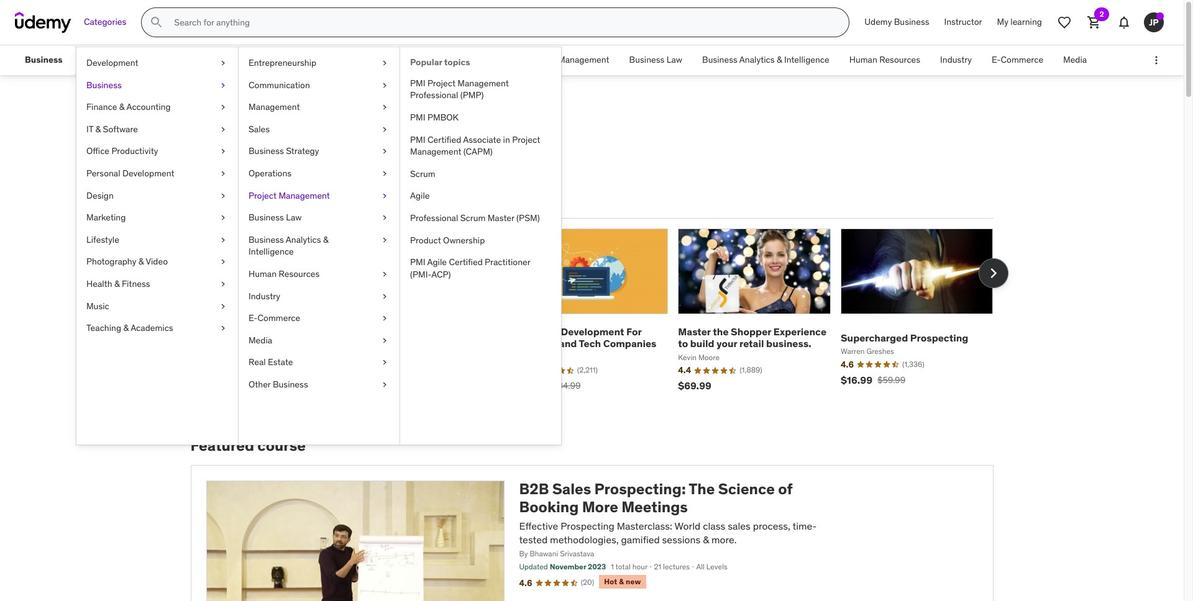 Task type: vqa. For each thing, say whether or not it's contained in the screenshot.
rightmost Set
no



Task type: locate. For each thing, give the bounding box(es) containing it.
personal development link
[[76, 163, 238, 185]]

strategy
[[412, 54, 445, 65], [286, 146, 319, 157]]

xsmall image inside business link
[[218, 79, 228, 91]]

1 vertical spatial media
[[249, 335, 272, 346]]

xsmall image inside finance & accounting link
[[218, 101, 228, 114]]

0 vertical spatial human resources
[[849, 54, 920, 65]]

pmi inside "pmi certified associate in project management (capm)"
[[410, 134, 425, 145]]

operations link up 'trending'
[[239, 163, 400, 185]]

& for teaching & academics
[[123, 323, 129, 334]]

0 horizontal spatial human
[[249, 268, 277, 280]]

human
[[849, 54, 877, 65], [249, 268, 277, 280]]

sales
[[728, 520, 751, 532]]

e-commerce down my learning link
[[992, 54, 1043, 65]]

xsmall image inside sales link
[[380, 124, 390, 136]]

business link up accounting
[[76, 74, 238, 96]]

xsmall image inside business strategy link
[[380, 146, 390, 158]]

0 vertical spatial e-
[[992, 54, 1001, 65]]

0 vertical spatial human
[[849, 54, 877, 65]]

e-commerce link up real estate link
[[239, 308, 400, 330]]

scrum
[[410, 168, 435, 179], [460, 212, 486, 224]]

project down get
[[249, 190, 277, 201]]

productivity
[[111, 146, 158, 157]]

agile link
[[400, 185, 561, 208]]

personal development
[[86, 168, 174, 179]]

0 horizontal spatial business analytics & intelligence link
[[239, 229, 400, 263]]

sales courses
[[190, 104, 328, 130]]

business strategy for bottom business strategy link
[[249, 146, 319, 157]]

business strategy up pmi project management professional (pmp) at the top
[[375, 54, 445, 65]]

other business link
[[239, 374, 400, 396]]

0 horizontal spatial intelligence
[[249, 246, 294, 257]]

sales for sales
[[249, 124, 270, 135]]

xsmall image inside other business link
[[380, 379, 390, 391]]

media link down "wishlist" icon on the top of page
[[1053, 45, 1097, 75]]

1 vertical spatial development
[[122, 168, 174, 179]]

0 vertical spatial professional
[[410, 90, 458, 101]]

all levels
[[696, 563, 728, 572]]

e-commerce for bottom e-commerce link
[[249, 313, 300, 324]]

commerce up estate
[[258, 313, 300, 324]]

xsmall image for business law
[[380, 212, 390, 224]]

1 vertical spatial industry
[[249, 291, 280, 302]]

2 professional from the top
[[410, 212, 458, 224]]

xsmall image inside it & software link
[[218, 124, 228, 136]]

1 horizontal spatial e-commerce link
[[982, 45, 1053, 75]]

e- up real
[[249, 313, 258, 324]]

of
[[778, 480, 793, 499]]

1 horizontal spatial strategy
[[412, 54, 445, 65]]

business link down udemy image
[[15, 45, 72, 75]]

0 horizontal spatial law
[[286, 212, 302, 223]]

0 horizontal spatial e-commerce link
[[239, 308, 400, 330]]

1 horizontal spatial business analytics & intelligence link
[[692, 45, 839, 75]]

0 vertical spatial e-commerce
[[992, 54, 1043, 65]]

master the shopper experience to build your retail business.
[[678, 326, 827, 350]]

law for the bottom business law link
[[286, 212, 302, 223]]

(capm)
[[463, 146, 493, 157]]

operations
[[465, 54, 508, 65], [249, 168, 292, 179]]

3 pmi from the top
[[410, 134, 425, 145]]

xsmall image inside business analytics & intelligence link
[[380, 234, 390, 246]]

1 vertical spatial analytics
[[286, 234, 321, 245]]

1 horizontal spatial commerce
[[1001, 54, 1043, 65]]

software
[[103, 124, 138, 135]]

finance
[[86, 101, 117, 113]]

0 horizontal spatial prospecting
[[561, 520, 614, 532]]

course
[[257, 436, 306, 456]]

started
[[326, 158, 377, 178]]

agile
[[410, 190, 430, 202], [427, 257, 447, 268]]

development inside business development for startups and tech companies
[[561, 326, 624, 338]]

& inside b2b sales prospecting: the science of booking more meetings effective prospecting masterclass: world class sales process, time- tested methodologies, gamified sessions & more. by bhawani srivastava
[[703, 534, 709, 546]]

prospecting
[[910, 332, 968, 344], [561, 520, 614, 532]]

xsmall image for real estate
[[380, 357, 390, 369]]

meetings
[[622, 498, 688, 517]]

1 horizontal spatial human
[[849, 54, 877, 65]]

pmi down popular
[[410, 78, 425, 89]]

xsmall image inside music link
[[218, 300, 228, 313]]

xsmall image for personal development
[[218, 168, 228, 180]]

project down popular topics
[[427, 78, 455, 89]]

0 vertical spatial prospecting
[[910, 332, 968, 344]]

accounting
[[126, 101, 171, 113]]

business strategy up courses to get you started
[[249, 146, 319, 157]]

professional up product
[[410, 212, 458, 224]]

xsmall image inside teaching & academics link
[[218, 323, 228, 335]]

1 horizontal spatial e-
[[992, 54, 1001, 65]]

project right "in"
[[512, 134, 540, 145]]

1 vertical spatial communication
[[249, 79, 310, 90]]

business analytics & intelligence
[[702, 54, 829, 65], [249, 234, 328, 257]]

carousel element
[[190, 229, 1008, 408]]

sales link
[[239, 119, 400, 141]]

entrepreneurship down categories dropdown button
[[94, 54, 161, 65]]

1 vertical spatial master
[[678, 326, 711, 338]]

industry link
[[930, 45, 982, 75], [239, 286, 400, 308]]

1 vertical spatial commerce
[[258, 313, 300, 324]]

b2b sales prospecting: the science of booking more meetings effective prospecting masterclass: world class sales process, time- tested methodologies, gamified sessions & more. by bhawani srivastava
[[519, 480, 817, 559]]

1 horizontal spatial project management
[[528, 54, 609, 65]]

operations link
[[455, 45, 518, 75], [239, 163, 400, 185]]

1 horizontal spatial e-commerce
[[992, 54, 1043, 65]]

1 horizontal spatial human resources
[[849, 54, 920, 65]]

0 horizontal spatial human resources
[[249, 268, 320, 280]]

project management
[[528, 54, 609, 65], [249, 190, 330, 201]]

november
[[550, 563, 586, 572]]

commerce down my learning link
[[1001, 54, 1043, 65]]

2 horizontal spatial sales
[[552, 480, 591, 499]]

design
[[86, 190, 114, 201]]

pmi
[[410, 78, 425, 89], [410, 112, 425, 123], [410, 134, 425, 145], [410, 257, 425, 268]]

1 horizontal spatial industry link
[[930, 45, 982, 75]]

1 vertical spatial operations link
[[239, 163, 400, 185]]

xsmall image
[[218, 57, 228, 69], [218, 79, 228, 91], [380, 79, 390, 91], [218, 101, 228, 114], [218, 124, 228, 136], [380, 146, 390, 158], [218, 212, 228, 224], [380, 212, 390, 224], [380, 234, 390, 246], [218, 278, 228, 291], [380, 291, 390, 303], [218, 300, 228, 313], [380, 357, 390, 369]]

master left (psm)
[[488, 212, 514, 224]]

instructor link
[[937, 7, 990, 37]]

more subcategory menu links image
[[1150, 54, 1163, 66]]

agile up product
[[410, 190, 430, 202]]

xsmall image inside office productivity link
[[218, 146, 228, 158]]

0 horizontal spatial business law
[[249, 212, 302, 223]]

courses up courses to get you started
[[247, 104, 328, 130]]

0 vertical spatial agile
[[410, 190, 430, 202]]

pmi inside pmi project management professional (pmp)
[[410, 78, 425, 89]]

operations up 'trending'
[[249, 168, 292, 179]]

professional
[[410, 90, 458, 101], [410, 212, 458, 224]]

academics
[[131, 323, 173, 334]]

media up real
[[249, 335, 272, 346]]

xsmall image inside the health & fitness link
[[218, 278, 228, 291]]

hot & new
[[604, 577, 641, 587]]

e-commerce link
[[982, 45, 1053, 75], [239, 308, 400, 330]]

new
[[626, 577, 641, 587]]

1 horizontal spatial scrum
[[460, 212, 486, 224]]

agile up 'acp)'
[[427, 257, 447, 268]]

0 horizontal spatial operations link
[[239, 163, 400, 185]]

certified down pmbok
[[427, 134, 461, 145]]

xsmall image for photography & video
[[218, 256, 228, 268]]

0 vertical spatial business analytics & intelligence
[[702, 54, 829, 65]]

1 horizontal spatial entrepreneurship link
[[239, 52, 400, 74]]

xsmall image inside design link
[[218, 190, 228, 202]]

xsmall image for marketing
[[218, 212, 228, 224]]

1 horizontal spatial prospecting
[[910, 332, 968, 344]]

1 vertical spatial scrum
[[460, 212, 486, 224]]

certified down 'ownership'
[[449, 257, 483, 268]]

media link up other business link
[[239, 330, 400, 352]]

1 horizontal spatial media
[[1063, 54, 1087, 65]]

xsmall image inside e-commerce link
[[380, 313, 390, 325]]

lifestyle
[[86, 234, 119, 245]]

project
[[528, 54, 556, 65], [427, 78, 455, 89], [512, 134, 540, 145], [249, 190, 277, 201]]

xsmall image inside marketing link
[[218, 212, 228, 224]]

professional up pmi pmbok
[[410, 90, 458, 101]]

0 vertical spatial industry
[[940, 54, 972, 65]]

submit search image
[[149, 15, 164, 30]]

0 vertical spatial to
[[252, 158, 267, 178]]

xsmall image for music
[[218, 300, 228, 313]]

management link
[[253, 45, 324, 75], [239, 96, 400, 119]]

4 pmi from the top
[[410, 257, 425, 268]]

1 vertical spatial resources
[[279, 268, 320, 280]]

pmi inside pmi agile certified practitioner (pmi-acp)
[[410, 257, 425, 268]]

xsmall image inside development link
[[218, 57, 228, 69]]

most
[[193, 196, 217, 208]]

courses
[[247, 104, 328, 130], [190, 158, 248, 178]]

1 vertical spatial agile
[[427, 257, 447, 268]]

xsmall image for management
[[380, 101, 390, 114]]

law for right business law link
[[667, 54, 682, 65]]

supercharged prospecting link
[[841, 332, 968, 344]]

xsmall image inside lifestyle link
[[218, 234, 228, 246]]

0 horizontal spatial master
[[488, 212, 514, 224]]

xsmall image for design
[[218, 190, 228, 202]]

0 horizontal spatial e-
[[249, 313, 258, 324]]

2
[[1100, 9, 1104, 19]]

strategy up pmi project management professional (pmp) at the top
[[412, 54, 445, 65]]

0 vertical spatial media link
[[1053, 45, 1097, 75]]

science
[[718, 480, 775, 499]]

lifestyle link
[[76, 229, 238, 251]]

xsmall image for it & software
[[218, 124, 228, 136]]

media down "wishlist" icon on the top of page
[[1063, 54, 1087, 65]]

1 vertical spatial human
[[249, 268, 277, 280]]

xsmall image
[[380, 57, 390, 69], [380, 101, 390, 114], [380, 124, 390, 136], [218, 146, 228, 158], [218, 168, 228, 180], [380, 168, 390, 180], [218, 190, 228, 202], [380, 190, 390, 202], [218, 234, 228, 246], [218, 256, 228, 268], [380, 268, 390, 281], [380, 313, 390, 325], [218, 323, 228, 335], [380, 335, 390, 347], [380, 379, 390, 391]]

prospecting inside the carousel 'element'
[[910, 332, 968, 344]]

1 vertical spatial to
[[678, 338, 688, 350]]

agile inside 'link'
[[410, 190, 430, 202]]

more
[[582, 498, 618, 517]]

1 horizontal spatial business law link
[[619, 45, 692, 75]]

xsmall image inside photography & video link
[[218, 256, 228, 268]]

master
[[488, 212, 514, 224], [678, 326, 711, 338]]

communication
[[181, 54, 243, 65], [249, 79, 310, 90]]

1 pmi from the top
[[410, 78, 425, 89]]

office
[[86, 146, 109, 157]]

0 vertical spatial intelligence
[[784, 54, 829, 65]]

1 horizontal spatial media link
[[1053, 45, 1097, 75]]

master left the on the bottom
[[678, 326, 711, 338]]

business analytics & intelligence link
[[692, 45, 839, 75], [239, 229, 400, 263]]

0 horizontal spatial analytics
[[286, 234, 321, 245]]

1 horizontal spatial sales
[[249, 124, 270, 135]]

xsmall image inside entrepreneurship link
[[380, 57, 390, 69]]

hot
[[604, 577, 617, 587]]

development for business
[[561, 326, 624, 338]]

associate
[[463, 134, 501, 145]]

xsmall image for media
[[380, 335, 390, 347]]

master inside project management 'element'
[[488, 212, 514, 224]]

0 vertical spatial scrum
[[410, 168, 435, 179]]

categories
[[84, 16, 126, 27]]

pmi down pmi pmbok
[[410, 134, 425, 145]]

e- down my
[[992, 54, 1001, 65]]

0 horizontal spatial entrepreneurship link
[[84, 45, 171, 75]]

xsmall image for industry
[[380, 291, 390, 303]]

0 horizontal spatial sales
[[190, 104, 243, 130]]

lectures
[[663, 563, 690, 572]]

you
[[297, 158, 323, 178]]

analytics
[[739, 54, 775, 65], [286, 234, 321, 245]]

business.
[[766, 338, 811, 350]]

pmi up (pmi-
[[410, 257, 425, 268]]

2 pmi from the top
[[410, 112, 425, 123]]

shopping cart with 2 items image
[[1087, 15, 1102, 30]]

0 horizontal spatial business analytics & intelligence
[[249, 234, 328, 257]]

music
[[86, 300, 109, 312]]

udemy business
[[865, 16, 929, 27]]

0 vertical spatial human resources link
[[839, 45, 930, 75]]

development inside "link"
[[122, 168, 174, 179]]

1 vertical spatial law
[[286, 212, 302, 223]]

pmi for pmi agile certified practitioner (pmi-acp)
[[410, 257, 425, 268]]

topics
[[444, 57, 470, 68]]

media
[[1063, 54, 1087, 65], [249, 335, 272, 346]]

and
[[559, 338, 577, 350]]

tech
[[579, 338, 601, 350]]

0 horizontal spatial industry link
[[239, 286, 400, 308]]

xsmall image inside business law link
[[380, 212, 390, 224]]

0 horizontal spatial human resources link
[[239, 263, 400, 286]]

1 horizontal spatial human resources link
[[839, 45, 930, 75]]

build
[[690, 338, 714, 350]]

0 vertical spatial master
[[488, 212, 514, 224]]

entrepreneurship up sales courses
[[249, 57, 316, 68]]

pmi left pmbok
[[410, 112, 425, 123]]

human resources link
[[839, 45, 930, 75], [239, 263, 400, 286]]

&
[[777, 54, 782, 65], [119, 101, 125, 113], [95, 124, 101, 135], [323, 234, 328, 245], [138, 256, 144, 267], [114, 278, 120, 290], [123, 323, 129, 334], [703, 534, 709, 546], [619, 577, 624, 587]]

0 vertical spatial business law link
[[619, 45, 692, 75]]

0 vertical spatial law
[[667, 54, 682, 65]]

professional scrum master (psm)
[[410, 212, 540, 224]]

for
[[626, 326, 642, 338]]

0 vertical spatial operations link
[[455, 45, 518, 75]]

1 horizontal spatial business law
[[629, 54, 682, 65]]

0 vertical spatial project management link
[[518, 45, 619, 75]]

1 horizontal spatial operations link
[[455, 45, 518, 75]]

scrum down pmi pmbok
[[410, 168, 435, 179]]

courses up most popular
[[190, 158, 248, 178]]

1 vertical spatial strategy
[[286, 146, 319, 157]]

pmi for pmi project management professional (pmp)
[[410, 78, 425, 89]]

operations link up (pmp)
[[455, 45, 518, 75]]

0 horizontal spatial resources
[[279, 268, 320, 280]]

supercharged
[[841, 332, 908, 344]]

1 vertical spatial business law
[[249, 212, 302, 223]]

acp)
[[431, 269, 451, 280]]

next image
[[983, 263, 1003, 283]]

management inside "pmi certified associate in project management (capm)"
[[410, 146, 461, 157]]

xsmall image for human resources
[[380, 268, 390, 281]]

sales inside b2b sales prospecting: the science of booking more meetings effective prospecting masterclass: world class sales process, time- tested methodologies, gamified sessions & more. by bhawani srivastava
[[552, 480, 591, 499]]

business law
[[629, 54, 682, 65], [249, 212, 302, 223]]

e-commerce up real estate
[[249, 313, 300, 324]]

pmi for pmi pmbok
[[410, 112, 425, 123]]

0 horizontal spatial commerce
[[258, 313, 300, 324]]

xsmall image inside industry link
[[380, 291, 390, 303]]

to left build on the right of page
[[678, 338, 688, 350]]

1 vertical spatial human resources
[[249, 268, 320, 280]]

0 vertical spatial strategy
[[412, 54, 445, 65]]

strategy for bottom business strategy link
[[286, 146, 319, 157]]

1 vertical spatial certified
[[449, 257, 483, 268]]

1 professional from the top
[[410, 90, 458, 101]]

xsmall image for development
[[218, 57, 228, 69]]

scrum down 'agile' 'link'
[[460, 212, 486, 224]]

e-commerce link down my learning link
[[982, 45, 1053, 75]]

gamified
[[621, 534, 660, 546]]

categories button
[[76, 7, 134, 37]]

to left get
[[252, 158, 267, 178]]

intelligence
[[784, 54, 829, 65], [249, 246, 294, 257]]

1 horizontal spatial operations
[[465, 54, 508, 65]]

0 vertical spatial business law
[[629, 54, 682, 65]]

xsmall image for other business
[[380, 379, 390, 391]]

1 horizontal spatial master
[[678, 326, 711, 338]]

personal
[[86, 168, 120, 179]]

& for it & software
[[95, 124, 101, 135]]

xsmall image inside personal development "link"
[[218, 168, 228, 180]]

1 horizontal spatial business strategy
[[375, 54, 445, 65]]

certified inside pmi agile certified practitioner (pmi-acp)
[[449, 257, 483, 268]]

0 horizontal spatial entrepreneurship
[[94, 54, 161, 65]]

operations up pmi project management professional (pmp) link
[[465, 54, 508, 65]]

1 vertical spatial professional
[[410, 212, 458, 224]]

strategy up you
[[286, 146, 319, 157]]

popular
[[219, 196, 256, 208]]

xsmall image inside real estate link
[[380, 357, 390, 369]]

1 horizontal spatial industry
[[940, 54, 972, 65]]

commerce
[[1001, 54, 1043, 65], [258, 313, 300, 324]]



Task type: describe. For each thing, give the bounding box(es) containing it.
your
[[717, 338, 737, 350]]

0 vertical spatial business strategy link
[[365, 45, 455, 75]]

xsmall image for entrepreneurship
[[380, 57, 390, 69]]

levels
[[706, 563, 728, 572]]

finance & accounting link
[[76, 96, 238, 119]]

popular topics
[[410, 57, 470, 68]]

xsmall image for health & fitness
[[218, 278, 228, 291]]

notifications image
[[1117, 15, 1132, 30]]

health & fitness link
[[76, 273, 238, 296]]

video
[[146, 256, 168, 267]]

xsmall image for operations
[[380, 168, 390, 180]]

jp link
[[1139, 7, 1169, 37]]

certified inside "pmi certified associate in project management (capm)"
[[427, 134, 461, 145]]

1 vertical spatial management link
[[239, 96, 400, 119]]

1
[[611, 563, 614, 572]]

0 horizontal spatial communication
[[181, 54, 243, 65]]

music link
[[76, 296, 238, 318]]

photography & video
[[86, 256, 168, 267]]

pmi project management professional (pmp) link
[[400, 73, 561, 107]]

srivastava
[[560, 550, 594, 559]]

retail
[[740, 338, 764, 350]]

1 horizontal spatial entrepreneurship
[[249, 57, 316, 68]]

tested
[[519, 534, 548, 546]]

agile inside pmi agile certified practitioner (pmi-acp)
[[427, 257, 447, 268]]

photography
[[86, 256, 136, 267]]

1 vertical spatial e-commerce link
[[239, 308, 400, 330]]

photography & video link
[[76, 251, 238, 273]]

1 vertical spatial business strategy link
[[239, 141, 400, 163]]

0 vertical spatial industry link
[[930, 45, 982, 75]]

master the shopper experience to build your retail business. link
[[678, 326, 827, 350]]

office productivity link
[[76, 141, 238, 163]]

& for health & fitness
[[114, 278, 120, 290]]

real estate
[[249, 357, 293, 368]]

1 horizontal spatial project management link
[[518, 45, 619, 75]]

instructor
[[944, 16, 982, 27]]

total
[[616, 563, 631, 572]]

(pmp)
[[460, 90, 484, 101]]

e- for the top e-commerce link
[[992, 54, 1001, 65]]

pmi for pmi certified associate in project management (capm)
[[410, 134, 425, 145]]

1 vertical spatial courses
[[190, 158, 248, 178]]

2023
[[588, 563, 606, 572]]

industry for top industry link
[[940, 54, 972, 65]]

1 vertical spatial operations
[[249, 168, 292, 179]]

xsmall image for teaching & academics
[[218, 323, 228, 335]]

media for the rightmost media link
[[1063, 54, 1087, 65]]

the
[[689, 480, 715, 499]]

masterclass:
[[617, 520, 672, 532]]

it & software
[[86, 124, 138, 135]]

pmi agile certified practitioner (pmi-acp)
[[410, 257, 530, 280]]

business law for the bottom business law link
[[249, 212, 302, 223]]

0 vertical spatial management link
[[253, 45, 324, 75]]

bhawani
[[530, 550, 558, 559]]

& for finance & accounting
[[119, 101, 125, 113]]

(20)
[[581, 578, 594, 587]]

industry for the bottommost industry link
[[249, 291, 280, 302]]

0 vertical spatial courses
[[247, 104, 328, 130]]

companies
[[603, 338, 657, 350]]

4.6
[[519, 578, 532, 589]]

business inside "business analytics & intelligence"
[[249, 234, 284, 245]]

0 horizontal spatial project management
[[249, 190, 330, 201]]

1 vertical spatial business law link
[[239, 207, 400, 229]]

project inside "pmi certified associate in project management (capm)"
[[512, 134, 540, 145]]

real
[[249, 357, 266, 368]]

sales for sales courses
[[190, 104, 243, 130]]

1 vertical spatial industry link
[[239, 286, 400, 308]]

1 horizontal spatial intelligence
[[784, 54, 829, 65]]

xsmall image for business strategy
[[380, 146, 390, 158]]

business inside business development for startups and tech companies
[[516, 326, 559, 338]]

udemy
[[865, 16, 892, 27]]

featured course
[[190, 436, 306, 456]]

1 total hour
[[611, 563, 648, 572]]

pmi agile certified practitioner (pmi-acp) link
[[400, 252, 561, 286]]

practitioner
[[485, 257, 530, 268]]

business strategy for the topmost business strategy link
[[375, 54, 445, 65]]

business development for startups and tech companies
[[516, 326, 657, 350]]

xsmall image for business analytics & intelligence
[[380, 234, 390, 246]]

xsmall image for e-commerce
[[380, 313, 390, 325]]

prospecting:
[[594, 480, 686, 499]]

supercharged prospecting
[[841, 332, 968, 344]]

1 horizontal spatial business link
[[76, 74, 238, 96]]

1 horizontal spatial resources
[[879, 54, 920, 65]]

my
[[997, 16, 1009, 27]]

0 vertical spatial project management
[[528, 54, 609, 65]]

other business
[[249, 379, 308, 390]]

office productivity
[[86, 146, 158, 157]]

xsmall image for communication
[[380, 79, 390, 91]]

management inside pmi project management professional (pmp)
[[458, 78, 509, 89]]

xsmall image for office productivity
[[218, 146, 228, 158]]

booking
[[519, 498, 579, 517]]

0 horizontal spatial project management link
[[239, 185, 400, 207]]

(psm)
[[516, 212, 540, 224]]

b2b
[[519, 480, 549, 499]]

0 vertical spatial operations
[[465, 54, 508, 65]]

prospecting inside b2b sales prospecting: the science of booking more meetings effective prospecting masterclass: world class sales process, time- tested methodologies, gamified sessions & more. by bhawani srivastava
[[561, 520, 614, 532]]

professional inside professional scrum master (psm) link
[[410, 212, 458, 224]]

business law for right business law link
[[629, 54, 682, 65]]

design link
[[76, 185, 238, 207]]

1 vertical spatial human resources link
[[239, 263, 400, 286]]

updated november 2023
[[519, 563, 606, 572]]

class
[[703, 520, 725, 532]]

product
[[410, 235, 441, 246]]

hour
[[632, 563, 648, 572]]

arrow pointing to subcategory menu links image
[[72, 45, 84, 75]]

0 horizontal spatial business link
[[15, 45, 72, 75]]

& for hot & new
[[619, 577, 624, 587]]

udemy business link
[[857, 7, 937, 37]]

world
[[675, 520, 701, 532]]

health
[[86, 278, 112, 290]]

shopper
[[731, 326, 771, 338]]

teaching & academics
[[86, 323, 173, 334]]

e- for bottom e-commerce link
[[249, 313, 258, 324]]

ownership
[[443, 235, 485, 246]]

project management element
[[400, 47, 561, 445]]

by
[[519, 550, 528, 559]]

Search for anything text field
[[172, 12, 834, 33]]

1 horizontal spatial communication
[[249, 79, 310, 90]]

development link
[[76, 52, 238, 74]]

0 vertical spatial e-commerce link
[[982, 45, 1053, 75]]

startups
[[516, 338, 557, 350]]

most popular button
[[190, 188, 258, 217]]

pmi certified associate in project management (capm) link
[[400, 129, 561, 163]]

in
[[503, 134, 510, 145]]

experience
[[774, 326, 827, 338]]

project inside pmi project management professional (pmp)
[[427, 78, 455, 89]]

to inside master the shopper experience to build your retail business.
[[678, 338, 688, 350]]

xsmall image for business
[[218, 79, 228, 91]]

media for media link to the bottom
[[249, 335, 272, 346]]

commerce for the top e-commerce link
[[1001, 54, 1043, 65]]

21
[[654, 563, 661, 572]]

my learning link
[[990, 7, 1050, 37]]

it & software link
[[76, 119, 238, 141]]

commerce for bottom e-commerce link
[[258, 313, 300, 324]]

jp
[[1149, 17, 1159, 28]]

teaching & academics link
[[76, 318, 238, 340]]

0 horizontal spatial to
[[252, 158, 267, 178]]

xsmall image for lifestyle
[[218, 234, 228, 246]]

courses to get you started
[[190, 158, 377, 178]]

trending button
[[268, 188, 315, 217]]

e-commerce for the top e-commerce link
[[992, 54, 1043, 65]]

marketing
[[86, 212, 126, 223]]

estate
[[268, 357, 293, 368]]

1 horizontal spatial analytics
[[739, 54, 775, 65]]

process,
[[753, 520, 790, 532]]

1 vertical spatial media link
[[239, 330, 400, 352]]

project down search for anything text field
[[528, 54, 556, 65]]

intelligence inside "business analytics & intelligence"
[[249, 246, 294, 257]]

udemy image
[[15, 12, 71, 33]]

xsmall image for project management
[[380, 190, 390, 202]]

professional inside pmi project management professional (pmp)
[[410, 90, 458, 101]]

development for personal
[[122, 168, 174, 179]]

strategy for the topmost business strategy link
[[412, 54, 445, 65]]

xsmall image for sales
[[380, 124, 390, 136]]

xsmall image for finance & accounting
[[218, 101, 228, 114]]

you have alerts image
[[1156, 12, 1164, 20]]

master inside master the shopper experience to build your retail business.
[[678, 326, 711, 338]]

1 vertical spatial business analytics & intelligence
[[249, 234, 328, 257]]

0 vertical spatial development
[[86, 57, 138, 68]]

wishlist image
[[1057, 15, 1072, 30]]

learning
[[1011, 16, 1042, 27]]

& for photography & video
[[138, 256, 144, 267]]

0 horizontal spatial scrum
[[410, 168, 435, 179]]



